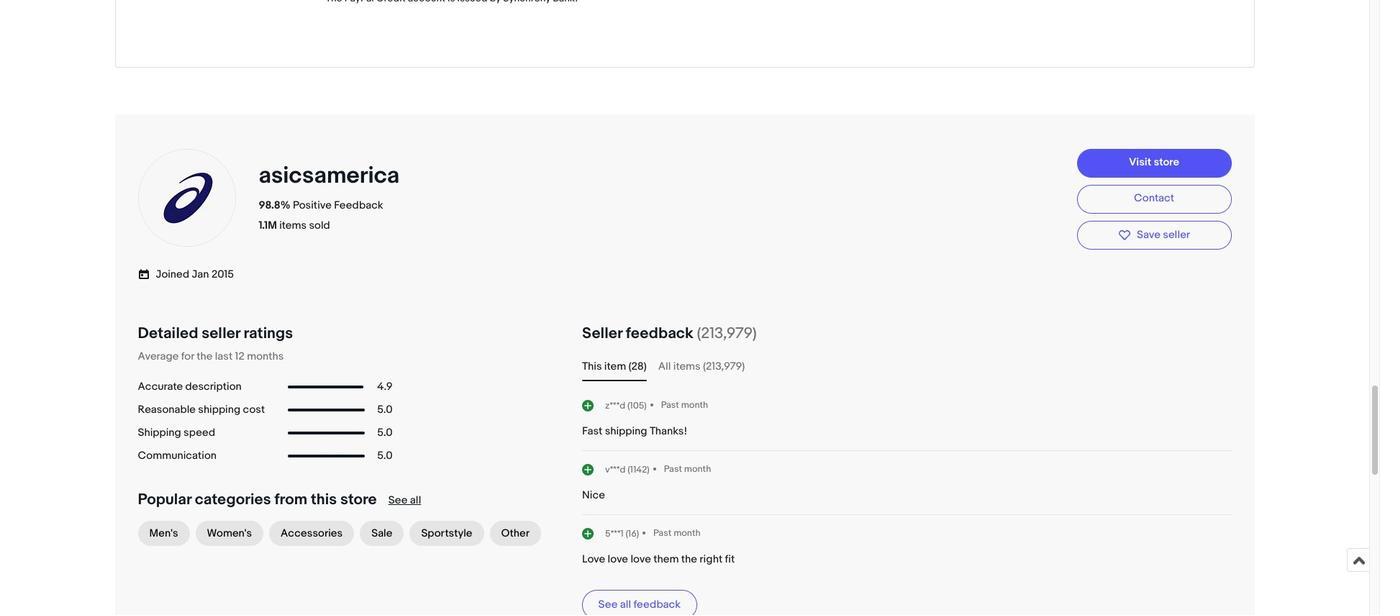 Task type: describe. For each thing, give the bounding box(es) containing it.
see all link
[[389, 494, 421, 508]]

past month for thanks!
[[661, 400, 709, 411]]

2 love from the left
[[631, 553, 651, 567]]

z***d
[[606, 400, 626, 412]]

(213,979) for all items (213,979)
[[703, 360, 745, 374]]

jan
[[192, 268, 209, 282]]

5***1 (16)
[[606, 528, 639, 540]]

popular
[[138, 491, 192, 510]]

accurate description
[[138, 380, 242, 394]]

detailed seller ratings
[[138, 324, 293, 343]]

reasonable shipping cost
[[138, 403, 265, 417]]

98.8% positive feedback 1.1m items sold
[[259, 199, 384, 233]]

sale
[[372, 527, 393, 541]]

save seller
[[1138, 228, 1191, 242]]

tab list containing this item (28)
[[583, 359, 1232, 376]]

2015
[[212, 268, 234, 282]]

description
[[185, 380, 242, 394]]

women's
[[207, 527, 252, 541]]

month for love
[[674, 528, 701, 540]]

seller for save
[[1164, 228, 1191, 242]]

item
[[605, 360, 626, 374]]

reasonable
[[138, 403, 196, 417]]

accurate
[[138, 380, 183, 394]]

for
[[181, 350, 194, 364]]

v***d (1142)
[[606, 464, 650, 476]]

last
[[215, 350, 233, 364]]

1 horizontal spatial the
[[682, 553, 698, 567]]

nice
[[583, 489, 606, 503]]

thanks!
[[650, 425, 688, 439]]

sportstyle
[[421, 527, 473, 541]]

all for see all
[[410, 494, 421, 508]]

see all feedback
[[599, 598, 681, 612]]

contact
[[1135, 192, 1175, 206]]

men's
[[149, 527, 178, 541]]

love
[[583, 553, 606, 567]]

5.0 for shipping
[[378, 403, 393, 417]]

1 vertical spatial month
[[685, 464, 712, 475]]

speed
[[184, 426, 215, 440]]

sold
[[309, 219, 330, 233]]

detailed
[[138, 324, 198, 343]]

see for see all feedback
[[599, 598, 618, 612]]

love love love them the right fit
[[583, 553, 735, 567]]

visit store link
[[1077, 149, 1232, 178]]

1 vertical spatial feedback
[[634, 598, 681, 612]]

items inside '98.8% positive feedback 1.1m items sold'
[[280, 219, 307, 233]]

men's link
[[138, 521, 190, 547]]

sale link
[[360, 521, 404, 547]]

communication
[[138, 449, 217, 463]]

seller feedback (213,979)
[[583, 324, 757, 343]]

this
[[311, 491, 337, 510]]

months
[[247, 350, 284, 364]]



Task type: vqa. For each thing, say whether or not it's contained in the screenshot.
LOVE LOVE LOVE THEM THE RIGHT FIT
yes



Task type: locate. For each thing, give the bounding box(es) containing it.
see all feedback link
[[583, 591, 697, 616]]

1 horizontal spatial see
[[599, 598, 618, 612]]

1 vertical spatial store
[[340, 491, 377, 510]]

shipping
[[198, 403, 241, 417], [605, 425, 648, 439]]

month down the thanks!
[[685, 464, 712, 475]]

accessories link
[[269, 521, 354, 547]]

0 vertical spatial the
[[197, 350, 213, 364]]

(213,979) inside tab list
[[703, 360, 745, 374]]

feedback
[[626, 324, 694, 343], [634, 598, 681, 612]]

month for thanks!
[[682, 400, 709, 411]]

all for see all feedback
[[620, 598, 632, 612]]

1 love from the left
[[608, 553, 629, 567]]

1 horizontal spatial items
[[674, 360, 701, 374]]

(105)
[[628, 400, 647, 412]]

seller inside button
[[1164, 228, 1191, 242]]

store
[[1154, 156, 1180, 170], [340, 491, 377, 510]]

1 vertical spatial past
[[664, 464, 683, 475]]

other
[[501, 527, 530, 541]]

(213,979)
[[697, 324, 757, 343], [703, 360, 745, 374]]

2 vertical spatial month
[[674, 528, 701, 540]]

past up the thanks!
[[661, 400, 680, 411]]

past up them
[[654, 528, 672, 540]]

items right "all"
[[674, 360, 701, 374]]

0 vertical spatial (213,979)
[[697, 324, 757, 343]]

the left right
[[682, 553, 698, 567]]

seller right save at the top
[[1164, 228, 1191, 242]]

items
[[280, 219, 307, 233], [674, 360, 701, 374]]

tab list
[[583, 359, 1232, 376]]

1 vertical spatial 5.0
[[378, 426, 393, 440]]

joined jan 2015
[[156, 268, 234, 282]]

accessories
[[281, 527, 343, 541]]

98.8%
[[259, 199, 291, 212]]

right
[[700, 553, 723, 567]]

0 vertical spatial see
[[389, 494, 408, 508]]

average for the last 12 months
[[138, 350, 284, 364]]

month
[[682, 400, 709, 411], [685, 464, 712, 475], [674, 528, 701, 540]]

seller for detailed
[[202, 324, 240, 343]]

0 horizontal spatial shipping
[[198, 403, 241, 417]]

0 vertical spatial items
[[280, 219, 307, 233]]

0 vertical spatial feedback
[[626, 324, 694, 343]]

cost
[[243, 403, 265, 417]]

other link
[[490, 521, 541, 547]]

them
[[654, 553, 679, 567]]

2 vertical spatial past month
[[654, 528, 701, 540]]

past month down the thanks!
[[664, 464, 712, 475]]

joined
[[156, 268, 189, 282]]

(213,979) for seller feedback (213,979)
[[697, 324, 757, 343]]

z***d (105)
[[606, 400, 647, 412]]

see inside see all feedback link
[[599, 598, 618, 612]]

feedback up "all"
[[626, 324, 694, 343]]

(28)
[[629, 360, 647, 374]]

(213,979) right "all"
[[703, 360, 745, 374]]

the right for
[[197, 350, 213, 364]]

1 horizontal spatial shipping
[[605, 425, 648, 439]]

all items (213,979)
[[659, 360, 745, 374]]

past for thanks!
[[661, 400, 680, 411]]

see up sale
[[389, 494, 408, 508]]

feedback
[[334, 199, 384, 212]]

store right 'visit'
[[1154, 156, 1180, 170]]

fast shipping  thanks!
[[583, 425, 688, 439]]

2 5.0 from the top
[[378, 426, 393, 440]]

(213,979) up all items (213,979)
[[697, 324, 757, 343]]

1 vertical spatial past month
[[664, 464, 712, 475]]

store right this
[[340, 491, 377, 510]]

1 vertical spatial shipping
[[605, 425, 648, 439]]

2 vertical spatial 5.0
[[378, 449, 393, 463]]

shipping for fast
[[605, 425, 648, 439]]

asicsamerica link
[[259, 162, 405, 190]]

0 vertical spatial shipping
[[198, 403, 241, 417]]

see
[[389, 494, 408, 508], [599, 598, 618, 612]]

1 horizontal spatial seller
[[1164, 228, 1191, 242]]

1 vertical spatial items
[[674, 360, 701, 374]]

feedback down 'love love love them the right fit'
[[634, 598, 681, 612]]

0 horizontal spatial the
[[197, 350, 213, 364]]

5.0 for speed
[[378, 426, 393, 440]]

0 horizontal spatial love
[[608, 553, 629, 567]]

average
[[138, 350, 179, 364]]

see for see all
[[389, 494, 408, 508]]

1 vertical spatial all
[[620, 598, 632, 612]]

0 horizontal spatial items
[[280, 219, 307, 233]]

0 horizontal spatial see
[[389, 494, 408, 508]]

0 vertical spatial seller
[[1164, 228, 1191, 242]]

4.9
[[378, 380, 393, 394]]

save
[[1138, 228, 1161, 242]]

5.0
[[378, 403, 393, 417], [378, 426, 393, 440], [378, 449, 393, 463]]

love
[[608, 553, 629, 567], [631, 553, 651, 567]]

(16)
[[626, 528, 639, 540]]

past right (1142)
[[664, 464, 683, 475]]

items right the 1.1m
[[280, 219, 307, 233]]

positive
[[293, 199, 332, 212]]

0 horizontal spatial store
[[340, 491, 377, 510]]

month up them
[[674, 528, 701, 540]]

0 vertical spatial all
[[410, 494, 421, 508]]

asicsamerica
[[259, 162, 400, 190]]

1 vertical spatial seller
[[202, 324, 240, 343]]

0 horizontal spatial all
[[410, 494, 421, 508]]

shipping down description
[[198, 403, 241, 417]]

see all
[[389, 494, 421, 508]]

visit store
[[1130, 156, 1180, 170]]

shipping for reasonable
[[198, 403, 241, 417]]

1 vertical spatial the
[[682, 553, 698, 567]]

see down love
[[599, 598, 618, 612]]

12
[[235, 350, 245, 364]]

v***d
[[606, 464, 626, 476]]

1 horizontal spatial all
[[620, 598, 632, 612]]

shipping speed
[[138, 426, 215, 440]]

seller
[[583, 324, 623, 343]]

past month up them
[[654, 528, 701, 540]]

month up the thanks!
[[682, 400, 709, 411]]

contact link
[[1077, 185, 1232, 214]]

1 horizontal spatial love
[[631, 553, 651, 567]]

1 5.0 from the top
[[378, 403, 393, 417]]

5***1
[[606, 528, 624, 540]]

love right love
[[608, 553, 629, 567]]

3 5.0 from the top
[[378, 449, 393, 463]]

2 vertical spatial past
[[654, 528, 672, 540]]

1.1m
[[259, 219, 277, 233]]

this item (28)
[[583, 360, 647, 374]]

the
[[197, 350, 213, 364], [682, 553, 698, 567]]

all up sportstyle link on the left bottom of page
[[410, 494, 421, 508]]

past month
[[661, 400, 709, 411], [664, 464, 712, 475], [654, 528, 701, 540]]

popular categories from this store
[[138, 491, 377, 510]]

all down 'love love love them the right fit'
[[620, 598, 632, 612]]

past month up the thanks!
[[661, 400, 709, 411]]

past for love
[[654, 528, 672, 540]]

all
[[659, 360, 671, 374]]

categories
[[195, 491, 271, 510]]

1 vertical spatial see
[[599, 598, 618, 612]]

text__icon wrapper image
[[138, 267, 156, 281]]

this
[[583, 360, 602, 374]]

all
[[410, 494, 421, 508], [620, 598, 632, 612]]

fit
[[725, 553, 735, 567]]

0 horizontal spatial seller
[[202, 324, 240, 343]]

0 vertical spatial past month
[[661, 400, 709, 411]]

seller
[[1164, 228, 1191, 242], [202, 324, 240, 343]]

shipping down z***d (105)
[[605, 425, 648, 439]]

1 horizontal spatial store
[[1154, 156, 1180, 170]]

items inside tab list
[[674, 360, 701, 374]]

0 vertical spatial month
[[682, 400, 709, 411]]

fast
[[583, 425, 603, 439]]

save seller button
[[1077, 221, 1232, 250]]

love left them
[[631, 553, 651, 567]]

asicsamerica image
[[136, 148, 237, 248]]

1 vertical spatial (213,979)
[[703, 360, 745, 374]]

ratings
[[244, 324, 293, 343]]

(1142)
[[628, 464, 650, 476]]

seller up last
[[202, 324, 240, 343]]

0 vertical spatial store
[[1154, 156, 1180, 170]]

women's link
[[195, 521, 264, 547]]

shipping
[[138, 426, 181, 440]]

0 vertical spatial 5.0
[[378, 403, 393, 417]]

0 vertical spatial past
[[661, 400, 680, 411]]

past
[[661, 400, 680, 411], [664, 464, 683, 475], [654, 528, 672, 540]]

visit
[[1130, 156, 1152, 170]]

past month for love
[[654, 528, 701, 540]]

sportstyle link
[[410, 521, 484, 547]]

from
[[275, 491, 308, 510]]



